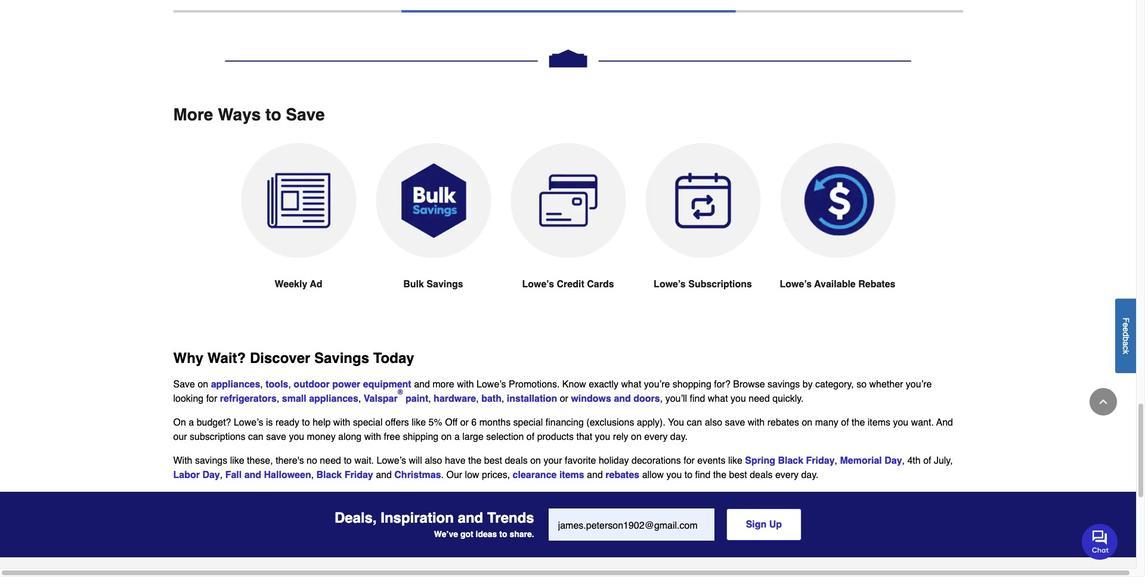 Task type: describe. For each thing, give the bounding box(es) containing it.
decorations
[[632, 456, 681, 467]]

with left free
[[364, 432, 381, 443]]

want.
[[912, 418, 934, 428]]

our
[[447, 470, 463, 481]]

(exclusions
[[587, 418, 635, 428]]

windows
[[571, 394, 612, 404]]

with savings like these, there's no need to wait. lowe's will also have the best deals on your favorite holiday decorations for events like spring black friday , memorial day , 4th of july, labor day , fall and halloween , black friday and christmas . our low prices, clearance items and rebates allow you to find the best deals every day.
[[173, 456, 953, 481]]

is
[[266, 418, 273, 428]]

know
[[563, 379, 586, 390]]

deals,
[[335, 510, 377, 527]]

inspiration
[[381, 510, 454, 527]]

doors
[[634, 394, 660, 404]]

also inside on a budget? lowe's is ready to help with special offers like 5% off or 6 months special financing (exclusions apply). you can also save with rebates on many of the items you want. and our subscriptions can save you money along with free shipping on a large selection of products that you rely on every day.
[[705, 418, 723, 428]]

shopping
[[673, 379, 712, 390]]

2 vertical spatial a
[[455, 432, 460, 443]]

for?
[[714, 379, 731, 390]]

0 horizontal spatial savings
[[314, 350, 369, 367]]

lowe's inside lowe's subscriptions link
[[654, 279, 686, 290]]

.
[[441, 470, 444, 481]]

rebates
[[859, 279, 896, 290]]

budget?
[[197, 418, 231, 428]]

appliances link
[[211, 379, 260, 390]]

sign
[[746, 520, 767, 530]]

bath link
[[482, 394, 502, 404]]

products
[[537, 432, 574, 443]]

chevron up image
[[1098, 396, 1110, 408]]

, down no
[[311, 470, 314, 481]]

, left memorial
[[835, 456, 838, 467]]

bulk savings icon. image
[[376, 143, 491, 258]]

installation services image
[[775, 575, 805, 578]]

also inside with savings like these, there's no need to wait. lowe's will also have the best deals on your favorite holiday decorations for events like spring black friday , memorial day , 4th of july, labor day , fall and halloween , black friday and christmas . our low prices, clearance items and rebates allow you to find the best deals every day.
[[425, 456, 442, 467]]

gift cards image
[[633, 575, 663, 578]]

1 you're from the left
[[644, 379, 670, 390]]

along
[[338, 432, 362, 443]]

outdoor power equipment link
[[294, 379, 412, 390]]

on inside with savings like these, there's no need to wait. lowe's will also have the best deals on your favorite holiday decorations for events like spring black friday , memorial day , 4th of july, labor day , fall and halloween , black friday and christmas . our low prices, clearance items and rebates allow you to find the best deals every day.
[[531, 456, 541, 467]]

2 you're from the left
[[906, 379, 932, 390]]

f e e d b a c k button
[[1116, 299, 1137, 373]]

no
[[307, 456, 317, 467]]

we've
[[434, 530, 458, 539]]

0 horizontal spatial black
[[317, 470, 342, 481]]

2 vertical spatial the
[[714, 470, 727, 481]]

refrigerators , small appliances , valspar ® paint , hardware , bath , installation or windows and doors , you'll find what you need quickly.
[[220, 388, 804, 404]]

installation
[[507, 394, 557, 404]]

cards
[[587, 279, 614, 290]]

lowe's credit cards link
[[510, 143, 626, 320]]

windows and doors link
[[571, 394, 660, 404]]

0 vertical spatial can
[[687, 418, 702, 428]]

you down 'ready'
[[289, 432, 304, 443]]

, left "fall"
[[220, 470, 223, 481]]

every inside with savings like these, there's no need to wait. lowe's will also have the best deals on your favorite holiday decorations for events like spring black friday , memorial day , 4th of july, labor day , fall and halloween , black friday and christmas . our low prices, clearance items and rebates allow you to find the best deals every day.
[[776, 470, 799, 481]]

memorial day link
[[840, 456, 903, 467]]

sign up
[[746, 520, 782, 530]]

on left many
[[802, 418, 813, 428]]

rebates inside on a budget? lowe's is ready to help with special offers like 5% off or 6 months special financing (exclusions apply). you can also save with rebates on many of the items you want. and our subscriptions can save you money along with free shipping on a large selection of products that you rely on every day.
[[768, 418, 800, 428]]

on right rely
[[631, 432, 642, 443]]

black friday link
[[317, 470, 373, 481]]

money
[[307, 432, 336, 443]]

savings inside with savings like these, there's no need to wait. lowe's will also have the best deals on your favorite holiday decorations for events like spring black friday , memorial day , 4th of july, labor day , fall and halloween , black friday and christmas . our low prices, clearance items and rebates allow you to find the best deals every day.
[[195, 456, 227, 467]]

christmas
[[395, 470, 441, 481]]

to right ways
[[266, 105, 281, 124]]

, down tools link
[[277, 394, 279, 404]]

1 vertical spatial a
[[189, 418, 194, 428]]

browse
[[733, 379, 765, 390]]

or for off
[[460, 418, 469, 428]]

2 e from the top
[[1122, 327, 1131, 332]]

2 special from the left
[[514, 418, 543, 428]]

shipping
[[403, 432, 439, 443]]

labor day link
[[173, 470, 220, 481]]

, left 4th at the right bottom
[[903, 456, 905, 467]]

1 e from the top
[[1122, 323, 1131, 327]]

events
[[698, 456, 726, 467]]

, left tools link
[[260, 379, 263, 390]]

weekly ad icon. image
[[241, 143, 357, 258]]

labor
[[173, 470, 200, 481]]

and inside and more with lowe's promotions. know exactly what you're shopping for? browse savings by category, so whether you're looking for
[[414, 379, 430, 390]]

subscriptions
[[190, 432, 246, 443]]

category,
[[816, 379, 854, 390]]

, up months
[[502, 394, 504, 404]]

there's
[[276, 456, 304, 467]]

6
[[472, 418, 477, 428]]

®
[[398, 388, 403, 397]]

1 special from the left
[[353, 418, 383, 428]]

whether
[[870, 379, 904, 390]]

equipment
[[363, 379, 412, 390]]

share.
[[510, 530, 534, 539]]

up
[[770, 520, 782, 530]]

, up 5% at the bottom of page
[[429, 394, 431, 404]]

lowe's inside lowe's available rebates link
[[780, 279, 812, 290]]

lowe's available rebates link
[[780, 143, 896, 320]]

months
[[480, 418, 511, 428]]

lowe's inside on a budget? lowe's is ready to help with special offers like 5% off or 6 months special financing (exclusions apply). you can also save with rebates on many of the items you want. and our subscriptions can save you money along with free shipping on a large selection of products that you rely on every day.
[[234, 418, 263, 428]]

to inside deals, inspiration and trends we've got ideas to share.
[[500, 530, 507, 539]]

lowe's inside with savings like these, there's no need to wait. lowe's will also have the best deals on your favorite holiday decorations for events like spring black friday , memorial day , 4th of july, labor day , fall and halloween , black friday and christmas . our low prices, clearance items and rebates allow you to find the best deals every day.
[[377, 456, 406, 467]]

ready
[[276, 418, 299, 428]]

what inside refrigerators , small appliances , valspar ® paint , hardware , bath , installation or windows and doors , you'll find what you need quickly.
[[708, 394, 728, 404]]

lowe's credit cards
[[522, 279, 614, 290]]

weekly ad link
[[241, 143, 357, 320]]

Email Address email field
[[549, 509, 715, 541]]

lowe's rebate icon. image
[[780, 143, 896, 258]]

every inside on a budget? lowe's is ready to help with special offers like 5% off or 6 months special financing (exclusions apply). you can also save with rebates on many of the items you want. and our subscriptions can save you money along with free shipping on a large selection of products that you rely on every day.
[[645, 432, 668, 443]]

scroll to top element
[[1090, 388, 1118, 416]]

you
[[668, 418, 684, 428]]

favorite
[[565, 456, 596, 467]]

trends
[[487, 510, 534, 527]]

discover
[[250, 350, 310, 367]]

apply).
[[637, 418, 666, 428]]

day. inside with savings like these, there's no need to wait. lowe's will also have the best deals on your favorite holiday decorations for events like spring black friday , memorial day , 4th of july, labor day , fall and halloween , black friday and christmas . our low prices, clearance items and rebates allow you to find the best deals every day.
[[802, 470, 819, 481]]

hardware link
[[434, 394, 476, 404]]

lowe's subscriptions
[[654, 279, 752, 290]]

by
[[803, 379, 813, 390]]

memorial
[[840, 456, 882, 467]]

the inside on a budget? lowe's is ready to help with special offers like 5% off or 6 months special financing (exclusions apply). you can also save with rebates on many of the items you want. and our subscriptions can save you money along with free shipping on a large selection of products that you rely on every day.
[[852, 418, 865, 428]]

lowe's inside lowe's credit cards 'link'
[[522, 279, 554, 290]]

with inside and more with lowe's promotions. know exactly what you're shopping for? browse savings by category, so whether you're looking for
[[457, 379, 474, 390]]

chat invite button image
[[1082, 524, 1119, 560]]

1 horizontal spatial best
[[729, 470, 747, 481]]

to inside on a budget? lowe's is ready to help with special offers like 5% off or 6 months special financing (exclusions apply). you can also save with rebates on many of the items you want. and our subscriptions can save you money along with free shipping on a large selection of products that you rely on every day.
[[302, 418, 310, 428]]

more
[[433, 379, 455, 390]]

for inside and more with lowe's promotions. know exactly what you're shopping for? browse savings by category, so whether you're looking for
[[206, 394, 217, 404]]



Task type: locate. For each thing, give the bounding box(es) containing it.
save down for?
[[725, 418, 745, 428]]

1 horizontal spatial special
[[514, 418, 543, 428]]

0 horizontal spatial you're
[[644, 379, 670, 390]]

contact us & faq image
[[205, 575, 234, 578]]

for inside with savings like these, there's no need to wait. lowe's will also have the best deals on your favorite holiday decorations for events like spring black friday , memorial day , 4th of july, labor day , fall and halloween , black friday and christmas . our low prices, clearance items and rebates allow you to find the best deals every day.
[[684, 456, 695, 467]]

find inside with savings like these, there's no need to wait. lowe's will also have the best deals on your favorite holiday decorations for events like spring black friday , memorial day , 4th of july, labor day , fall and halloween , black friday and christmas . our low prices, clearance items and rebates allow you to find the best deals every day.
[[695, 470, 711, 481]]

friday down many
[[806, 456, 835, 467]]

why
[[173, 350, 204, 367]]

and up paint
[[414, 379, 430, 390]]

special down installation
[[514, 418, 543, 428]]

outdoor
[[294, 379, 330, 390]]

e
[[1122, 323, 1131, 327], [1122, 327, 1131, 332]]

also right you
[[705, 418, 723, 428]]

you'll
[[666, 394, 687, 404]]

and inside refrigerators , small appliances , valspar ® paint , hardware , bath , installation or windows and doors , you'll find what you need quickly.
[[614, 394, 631, 404]]

1 horizontal spatial day.
[[802, 470, 819, 481]]

lowe's subscriptions icon. image
[[645, 143, 761, 258]]

d
[[1122, 332, 1131, 337]]

on up looking
[[198, 379, 208, 390]]

savings right bulk
[[427, 279, 463, 290]]

0 vertical spatial savings
[[427, 279, 463, 290]]

help
[[313, 418, 331, 428]]

1 horizontal spatial savings
[[427, 279, 463, 290]]

1 vertical spatial black
[[317, 470, 342, 481]]

you inside with savings like these, there's no need to wait. lowe's will also have the best deals on your favorite holiday decorations for events like spring black friday , memorial day , 4th of july, labor day , fall and halloween , black friday and christmas . our low prices, clearance items and rebates allow you to find the best deals every day.
[[667, 470, 682, 481]]

1 vertical spatial need
[[320, 456, 341, 467]]

1 horizontal spatial for
[[684, 456, 695, 467]]

2 horizontal spatial like
[[728, 456, 743, 467]]

savings up quickly.
[[768, 379, 800, 390]]

1 vertical spatial what
[[708, 394, 728, 404]]

0 horizontal spatial save
[[173, 379, 195, 390]]

0 horizontal spatial every
[[645, 432, 668, 443]]

1 horizontal spatial of
[[841, 418, 849, 428]]

0 horizontal spatial also
[[425, 456, 442, 467]]

you
[[731, 394, 746, 404], [893, 418, 909, 428], [289, 432, 304, 443], [595, 432, 611, 443], [667, 470, 682, 481]]

so
[[857, 379, 867, 390]]

find
[[690, 394, 705, 404], [695, 470, 711, 481]]

0 vertical spatial find
[[690, 394, 705, 404]]

0 horizontal spatial items
[[560, 470, 585, 481]]

order status image
[[344, 575, 374, 578]]

friday
[[806, 456, 835, 467], [345, 470, 373, 481]]

0 horizontal spatial appliances
[[211, 379, 260, 390]]

1 vertical spatial savings
[[195, 456, 227, 467]]

lowe's left available
[[780, 279, 812, 290]]

1 vertical spatial of
[[527, 432, 535, 443]]

lowe's left "is"
[[234, 418, 263, 428]]

deals up clearance
[[505, 456, 528, 467]]

will
[[409, 456, 422, 467]]

day. inside on a budget? lowe's is ready to help with special offers like 5% off or 6 months special financing (exclusions apply). you can also save with rebates on many of the items you want. and our subscriptions can save you money along with free shipping on a large selection of products that you rely on every day.
[[671, 432, 688, 443]]

1 horizontal spatial rebates
[[768, 418, 800, 428]]

many
[[815, 418, 839, 428]]

to up black friday "link"
[[344, 456, 352, 467]]

find down events
[[695, 470, 711, 481]]

save
[[286, 105, 325, 124], [173, 379, 195, 390]]

1 vertical spatial can
[[248, 432, 264, 443]]

lowe's left "credit"
[[522, 279, 554, 290]]

spring
[[745, 456, 776, 467]]

find inside refrigerators , small appliances , valspar ® paint , hardware , bath , installation or windows and doors , you'll find what you need quickly.
[[690, 394, 705, 404]]

1 vertical spatial items
[[560, 470, 585, 481]]

, left "bath" link
[[476, 394, 479, 404]]

1 horizontal spatial friday
[[806, 456, 835, 467]]

you down browse at the right bottom of the page
[[731, 394, 746, 404]]

1 horizontal spatial like
[[412, 418, 426, 428]]

0 vertical spatial need
[[749, 394, 770, 404]]

hardware
[[434, 394, 476, 404]]

items inside with savings like these, there's no need to wait. lowe's will also have the best deals on your favorite holiday decorations for events like spring black friday , memorial day , 4th of july, labor day , fall and halloween , black friday and christmas . our low prices, clearance items and rebates allow you to find the best deals every day.
[[560, 470, 585, 481]]

fall
[[225, 470, 242, 481]]

ad
[[310, 279, 323, 290]]

you're
[[644, 379, 670, 390], [906, 379, 932, 390]]

0 vertical spatial for
[[206, 394, 217, 404]]

1 vertical spatial friday
[[345, 470, 373, 481]]

need inside with savings like these, there's no need to wait. lowe's will also have the best deals on your favorite holiday decorations for events like spring black friday , memorial day , 4th of july, labor day , fall and halloween , black friday and christmas . our low prices, clearance items and rebates allow you to find the best deals every day.
[[320, 456, 341, 467]]

1 horizontal spatial need
[[749, 394, 770, 404]]

for left events
[[684, 456, 695, 467]]

save
[[725, 418, 745, 428], [266, 432, 286, 443]]

the right many
[[852, 418, 865, 428]]

free
[[384, 432, 400, 443]]

rebates inside with savings like these, there's no need to wait. lowe's will also have the best deals on your favorite holiday decorations for events like spring black friday , memorial day , 4th of july, labor day , fall and halloween , black friday and christmas . our low prices, clearance items and rebates allow you to find the best deals every day.
[[606, 470, 640, 481]]

refrigerators
[[220, 394, 277, 404]]

0 horizontal spatial savings
[[195, 456, 227, 467]]

items inside on a budget? lowe's is ready to help with special offers like 5% off or 6 months special financing (exclusions apply). you can also save with rebates on many of the items you want. and our subscriptions can save you money along with free shipping on a large selection of products that you rely on every day.
[[868, 418, 891, 428]]

1 horizontal spatial black
[[778, 456, 804, 467]]

c
[[1122, 346, 1131, 350]]

0 vertical spatial savings
[[768, 379, 800, 390]]

0 horizontal spatial the
[[468, 456, 482, 467]]

day left 4th at the right bottom
[[885, 456, 903, 467]]

on
[[173, 418, 186, 428]]

savings up labor day link at the left bottom
[[195, 456, 227, 467]]

the up low at the bottom of the page
[[468, 456, 482, 467]]

0 horizontal spatial deals
[[505, 456, 528, 467]]

friday down wait.
[[345, 470, 373, 481]]

0 horizontal spatial or
[[460, 418, 469, 428]]

and
[[937, 418, 953, 428]]

what down for?
[[708, 394, 728, 404]]

1 vertical spatial or
[[460, 418, 469, 428]]

0 vertical spatial every
[[645, 432, 668, 443]]

1 vertical spatial savings
[[314, 350, 369, 367]]

to right 'ideas'
[[500, 530, 507, 539]]

0 vertical spatial a
[[1122, 341, 1131, 346]]

with
[[457, 379, 474, 390], [333, 418, 350, 428], [748, 418, 765, 428], [364, 432, 381, 443]]

of right 4th at the right bottom
[[924, 456, 932, 467]]

divider image
[[173, 44, 963, 74]]

black down no
[[317, 470, 342, 481]]

halloween
[[264, 470, 311, 481]]

savings inside and more with lowe's promotions. know exactly what you're shopping for? browse savings by category, so whether you're looking for
[[768, 379, 800, 390]]

refrigerators link
[[220, 394, 277, 404]]

you down (exclusions on the bottom of the page
[[595, 432, 611, 443]]

0 horizontal spatial can
[[248, 432, 264, 443]]

1 vertical spatial for
[[684, 456, 695, 467]]

financing
[[546, 418, 584, 428]]

1 horizontal spatial every
[[776, 470, 799, 481]]

your
[[544, 456, 562, 467]]

got
[[461, 530, 474, 539]]

lowe's app image
[[917, 575, 947, 578]]

1 vertical spatial day.
[[802, 470, 819, 481]]

you right allow
[[667, 470, 682, 481]]

of inside with savings like these, there's no need to wait. lowe's will also have the best deals on your favorite holiday decorations for events like spring black friday , memorial day , 4th of july, labor day , fall and halloween , black friday and christmas . our low prices, clearance items and rebates allow you to find the best deals every day.
[[924, 456, 932, 467]]

lowe's credit card icon. image
[[510, 143, 626, 258]]

exactly
[[589, 379, 619, 390]]

you inside refrigerators , small appliances , valspar ® paint , hardware , bath , installation or windows and doors , you'll find what you need quickly.
[[731, 394, 746, 404]]

july,
[[934, 456, 953, 467]]

e up d
[[1122, 323, 1131, 327]]

sign up form
[[549, 509, 802, 541]]

1 horizontal spatial save
[[725, 418, 745, 428]]

day. down you
[[671, 432, 688, 443]]

0 horizontal spatial like
[[230, 456, 244, 467]]

prices,
[[482, 470, 510, 481]]

like
[[412, 418, 426, 428], [230, 456, 244, 467], [728, 456, 743, 467]]

, up small
[[288, 379, 291, 390]]

deals down spring on the right
[[750, 470, 773, 481]]

like up "shipping"
[[412, 418, 426, 428]]

find down shopping
[[690, 394, 705, 404]]

a down off
[[455, 432, 460, 443]]

1 vertical spatial save
[[173, 379, 195, 390]]

rebates link
[[606, 470, 640, 481]]

small
[[282, 394, 307, 404]]

1 vertical spatial also
[[425, 456, 442, 467]]

1 horizontal spatial items
[[868, 418, 891, 428]]

1 horizontal spatial what
[[708, 394, 728, 404]]

1 horizontal spatial savings
[[768, 379, 800, 390]]

you're right whether
[[906, 379, 932, 390]]

also up the .
[[425, 456, 442, 467]]

e up b
[[1122, 327, 1131, 332]]

2 horizontal spatial of
[[924, 456, 932, 467]]

0 horizontal spatial day
[[203, 470, 220, 481]]

like up "fall"
[[230, 456, 244, 467]]

0 horizontal spatial special
[[353, 418, 383, 428]]

more ways to save
[[173, 105, 325, 124]]

or down know
[[560, 394, 569, 404]]

0 vertical spatial items
[[868, 418, 891, 428]]

on up clearance
[[531, 456, 541, 467]]

, left the "you'll" at the right of the page
[[660, 394, 663, 404]]

0 vertical spatial friday
[[806, 456, 835, 467]]

lowe's up "bath" link
[[477, 379, 506, 390]]

a up k
[[1122, 341, 1131, 346]]

sign up button
[[727, 509, 802, 541]]

fall and halloween link
[[225, 470, 311, 481]]

looking
[[173, 394, 204, 404]]

items down whether
[[868, 418, 891, 428]]

appliances
[[211, 379, 260, 390], [309, 394, 359, 404]]

appliances inside refrigerators , small appliances , valspar ® paint , hardware , bath , installation or windows and doors , you'll find what you need quickly.
[[309, 394, 359, 404]]

ways
[[218, 105, 261, 124]]

best up prices,
[[484, 456, 502, 467]]

what
[[621, 379, 642, 390], [708, 394, 728, 404]]

selection
[[486, 432, 524, 443]]

appliances down power
[[309, 394, 359, 404]]

offers
[[385, 418, 409, 428]]

5%
[[429, 418, 443, 428]]

0 vertical spatial save
[[286, 105, 325, 124]]

every down apply).
[[645, 432, 668, 443]]

items down "favorite" on the bottom of page
[[560, 470, 585, 481]]

0 horizontal spatial day.
[[671, 432, 688, 443]]

can up these,
[[248, 432, 264, 443]]

savings up power
[[314, 350, 369, 367]]

appliances up refrigerators link
[[211, 379, 260, 390]]

allow
[[642, 470, 664, 481]]

spring black friday link
[[745, 456, 835, 467]]

paint
[[406, 394, 429, 404]]

or left the 6
[[460, 418, 469, 428]]

deals, inspiration and trends we've got ideas to share.
[[335, 510, 534, 539]]

save on appliances , tools , outdoor power equipment
[[173, 379, 412, 390]]

0 vertical spatial black
[[778, 456, 804, 467]]

1 horizontal spatial day
[[885, 456, 903, 467]]

0 horizontal spatial for
[[206, 394, 217, 404]]

0 vertical spatial best
[[484, 456, 502, 467]]

0 horizontal spatial friday
[[345, 470, 373, 481]]

power
[[332, 379, 361, 390]]

1 horizontal spatial save
[[286, 105, 325, 124]]

0 vertical spatial deals
[[505, 456, 528, 467]]

and down exactly
[[614, 394, 631, 404]]

f e e d b a c k
[[1122, 318, 1131, 354]]

rebates down quickly.
[[768, 418, 800, 428]]

you're up doors
[[644, 379, 670, 390]]

2 horizontal spatial a
[[1122, 341, 1131, 346]]

wait.
[[355, 456, 374, 467]]

1 vertical spatial the
[[468, 456, 482, 467]]

or inside on a budget? lowe's is ready to help with special offers like 5% off or 6 months special financing (exclusions apply). you can also save with rebates on many of the items you want. and our subscriptions can save you money along with free shipping on a large selection of products that you rely on every day.
[[460, 418, 469, 428]]

every down spring black friday "link" on the right bottom of page
[[776, 470, 799, 481]]

1 horizontal spatial appliances
[[309, 394, 359, 404]]

4th
[[908, 456, 921, 467]]

with up spring on the right
[[748, 418, 765, 428]]

with up hardware link
[[457, 379, 474, 390]]

what inside and more with lowe's promotions. know exactly what you're shopping for? browse savings by category, so whether you're looking for
[[621, 379, 642, 390]]

and up got on the bottom left
[[458, 510, 483, 527]]

bulk savings link
[[376, 143, 491, 320]]

black right spring on the right
[[778, 456, 804, 467]]

for right looking
[[206, 394, 217, 404]]

of left products
[[527, 432, 535, 443]]

to right allow
[[685, 470, 693, 481]]

0 vertical spatial also
[[705, 418, 723, 428]]

bulk savings
[[404, 279, 463, 290]]

2 vertical spatial of
[[924, 456, 932, 467]]

that
[[577, 432, 593, 443]]

weekly
[[275, 279, 307, 290]]

0 horizontal spatial rebates
[[606, 470, 640, 481]]

and down these,
[[244, 470, 261, 481]]

0 vertical spatial save
[[725, 418, 745, 428]]

can
[[687, 418, 702, 428], [248, 432, 264, 443]]

on down off
[[441, 432, 452, 443]]

ideas
[[476, 530, 497, 539]]

and left christmas link
[[376, 470, 392, 481]]

1 horizontal spatial also
[[705, 418, 723, 428]]

0 horizontal spatial a
[[189, 418, 194, 428]]

0 vertical spatial of
[[841, 418, 849, 428]]

the
[[852, 418, 865, 428], [468, 456, 482, 467], [714, 470, 727, 481]]

to left help
[[302, 418, 310, 428]]

our
[[173, 432, 187, 443]]

and down "favorite" on the bottom of page
[[587, 470, 603, 481]]

1 vertical spatial rebates
[[606, 470, 640, 481]]

day. down spring black friday "link" on the right bottom of page
[[802, 470, 819, 481]]

lowe's credit center image
[[490, 575, 520, 578]]

1 vertical spatial every
[[776, 470, 799, 481]]

low
[[465, 470, 479, 481]]

0 vertical spatial what
[[621, 379, 642, 390]]

,
[[260, 379, 263, 390], [288, 379, 291, 390], [277, 394, 279, 404], [359, 394, 361, 404], [429, 394, 431, 404], [476, 394, 479, 404], [502, 394, 504, 404], [660, 394, 663, 404], [835, 456, 838, 467], [903, 456, 905, 467], [220, 470, 223, 481], [311, 470, 314, 481]]

0 horizontal spatial what
[[621, 379, 642, 390]]

like inside on a budget? lowe's is ready to help with special offers like 5% off or 6 months special financing (exclusions apply). you can also save with rebates on many of the items you want. and our subscriptions can save you money along with free shipping on a large selection of products that you rely on every day.
[[412, 418, 426, 428]]

rebates down holiday
[[606, 470, 640, 481]]

need right no
[[320, 456, 341, 467]]

1 vertical spatial save
[[266, 432, 286, 443]]

or for installation
[[560, 394, 569, 404]]

like right events
[[728, 456, 743, 467]]

0 vertical spatial day
[[885, 456, 903, 467]]

save down "is"
[[266, 432, 286, 443]]

1 horizontal spatial you're
[[906, 379, 932, 390]]

and
[[414, 379, 430, 390], [614, 394, 631, 404], [244, 470, 261, 481], [376, 470, 392, 481], [587, 470, 603, 481], [458, 510, 483, 527]]

best down spring on the right
[[729, 470, 747, 481]]

lowe's down free
[[377, 456, 406, 467]]

lowe's left subscriptions
[[654, 279, 686, 290]]

and inside deals, inspiration and trends we've got ideas to share.
[[458, 510, 483, 527]]

with up along
[[333, 418, 350, 428]]

lowe's available rebates
[[780, 279, 896, 290]]

quickly.
[[773, 394, 804, 404]]

available
[[815, 279, 856, 290]]

lowe's subscriptions link
[[645, 143, 761, 320]]

these,
[[247, 456, 273, 467]]

1 horizontal spatial can
[[687, 418, 702, 428]]

0 horizontal spatial need
[[320, 456, 341, 467]]

1 horizontal spatial a
[[455, 432, 460, 443]]

0 horizontal spatial save
[[266, 432, 286, 443]]

0 horizontal spatial best
[[484, 456, 502, 467]]

, down outdoor power equipment link
[[359, 394, 361, 404]]

special up along
[[353, 418, 383, 428]]

installation link
[[507, 394, 557, 404]]

can right you
[[687, 418, 702, 428]]

promotions.
[[509, 379, 560, 390]]

holiday
[[599, 456, 629, 467]]

1 vertical spatial appliances
[[309, 394, 359, 404]]

1 vertical spatial deals
[[750, 470, 773, 481]]

day left "fall"
[[203, 470, 220, 481]]

need inside refrigerators , small appliances , valspar ® paint , hardware , bath , installation or windows and doors , you'll find what you need quickly.
[[749, 394, 770, 404]]

large
[[463, 432, 484, 443]]

of right many
[[841, 418, 849, 428]]

clearance
[[513, 470, 557, 481]]

1 vertical spatial find
[[695, 470, 711, 481]]

bulk
[[404, 279, 424, 290]]

or inside refrigerators , small appliances , valspar ® paint , hardware , bath , installation or windows and doors , you'll find what you need quickly.
[[560, 394, 569, 404]]

b
[[1122, 337, 1131, 341]]

the down events
[[714, 470, 727, 481]]

have
[[445, 456, 466, 467]]

need down browse at the right bottom of the page
[[749, 394, 770, 404]]

1 vertical spatial best
[[729, 470, 747, 481]]

1 horizontal spatial deals
[[750, 470, 773, 481]]

0 horizontal spatial of
[[527, 432, 535, 443]]

what up doors
[[621, 379, 642, 390]]

2 horizontal spatial the
[[852, 418, 865, 428]]

wait?
[[208, 350, 246, 367]]

1 vertical spatial day
[[203, 470, 220, 481]]

lowe's inside and more with lowe's promotions. know exactly what you're shopping for? browse savings by category, so whether you're looking for
[[477, 379, 506, 390]]

a inside button
[[1122, 341, 1131, 346]]

1 horizontal spatial the
[[714, 470, 727, 481]]

0 vertical spatial the
[[852, 418, 865, 428]]

you left want.
[[893, 418, 909, 428]]



Task type: vqa. For each thing, say whether or not it's contained in the screenshot.
the prices,
yes



